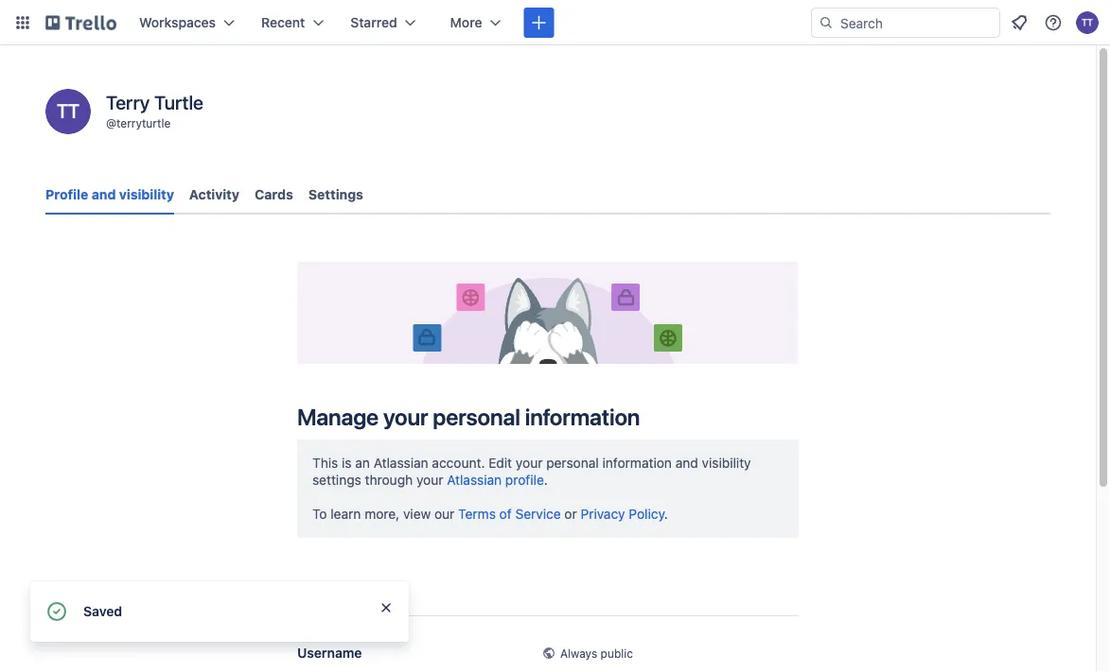 Task type: describe. For each thing, give the bounding box(es) containing it.
edit
[[489, 456, 512, 471]]

view
[[403, 507, 431, 522]]

open information menu image
[[1044, 13, 1063, 32]]

and inside this is an atlassian account. edit your personal information and visibility settings through your
[[675, 456, 698, 471]]

1 horizontal spatial terry turtle (terryturtle) image
[[1076, 11, 1099, 34]]

more button
[[439, 8, 512, 38]]

privacy
[[581, 507, 625, 522]]

0 notifications image
[[1008, 11, 1031, 34]]

profile
[[505, 473, 544, 488]]

saved
[[83, 604, 122, 620]]

an
[[355, 456, 370, 471]]

this is an atlassian account. edit your personal information and visibility settings through your
[[312, 456, 751, 488]]

always public
[[560, 647, 633, 660]]

profile and visibility
[[45, 187, 174, 203]]

turtle
[[154, 91, 203, 113]]

visibility inside this is an atlassian account. edit your personal information and visibility settings through your
[[702, 456, 751, 471]]

terms of service or privacy policy .
[[458, 507, 668, 522]]

Search field
[[834, 9, 999, 37]]

atlassian profile
[[447, 473, 544, 488]]

1 vertical spatial your
[[516, 456, 543, 471]]

2 vertical spatial your
[[416, 473, 443, 488]]

always
[[560, 647, 597, 660]]

dismiss flag image
[[379, 601, 394, 616]]

activity
[[189, 187, 239, 203]]

0 vertical spatial visibility
[[119, 187, 174, 203]]

terms
[[458, 507, 496, 522]]

. to learn more, view our
[[312, 473, 548, 522]]

settings link
[[308, 178, 363, 212]]

settings
[[312, 473, 361, 488]]

terry turtle @ terryturtle
[[106, 91, 203, 130]]

activity link
[[189, 178, 239, 212]]

or
[[564, 507, 577, 522]]

0 vertical spatial information
[[525, 404, 640, 430]]

service
[[515, 507, 561, 522]]

settings
[[308, 187, 363, 203]]

search image
[[819, 15, 834, 30]]

privacy policy link
[[581, 507, 664, 522]]

workspaces button
[[128, 8, 246, 38]]

policy
[[629, 507, 664, 522]]

more
[[450, 15, 482, 30]]

atlassian inside this is an atlassian account. edit your personal information and visibility settings through your
[[374, 456, 428, 471]]

profile and visibility link
[[45, 178, 174, 215]]

0 horizontal spatial personal
[[433, 404, 520, 430]]

1 vertical spatial .
[[664, 507, 668, 522]]

terryturtle
[[116, 116, 171, 130]]

more,
[[365, 507, 400, 522]]

public
[[601, 647, 633, 660]]

through
[[365, 473, 413, 488]]

is
[[342, 456, 352, 471]]

create board or workspace image
[[530, 13, 548, 32]]

cards link
[[255, 178, 293, 212]]

of
[[499, 507, 512, 522]]

primary element
[[0, 0, 1110, 45]]



Task type: vqa. For each thing, say whether or not it's contained in the screenshot.
consider
no



Task type: locate. For each thing, give the bounding box(es) containing it.
your
[[383, 404, 428, 430], [516, 456, 543, 471], [416, 473, 443, 488]]

workspaces
[[139, 15, 216, 30]]

1 horizontal spatial personal
[[546, 456, 599, 471]]

visibility
[[119, 187, 174, 203], [702, 456, 751, 471]]

1 vertical spatial terry turtle (terryturtle) image
[[45, 89, 91, 134]]

atlassian down the account.
[[447, 473, 502, 488]]

1 horizontal spatial and
[[675, 456, 698, 471]]

1 vertical spatial personal
[[546, 456, 599, 471]]

. right the privacy
[[664, 507, 668, 522]]

terry turtle (terryturtle) image left @
[[45, 89, 91, 134]]

starred
[[350, 15, 397, 30]]

terms of service link
[[458, 507, 561, 522]]

0 vertical spatial atlassian
[[374, 456, 428, 471]]

1 horizontal spatial visibility
[[702, 456, 751, 471]]

personal
[[433, 404, 520, 430], [546, 456, 599, 471]]

this
[[312, 456, 338, 471]]

terry turtle (terryturtle) image right open information menu icon
[[1076, 11, 1099, 34]]

back to home image
[[45, 8, 116, 38]]

atlassian profile link
[[447, 473, 544, 488]]

.
[[544, 473, 548, 488], [664, 507, 668, 522]]

. up service
[[544, 473, 548, 488]]

. inside . to learn more, view our
[[544, 473, 548, 488]]

1 vertical spatial atlassian
[[447, 473, 502, 488]]

cards
[[255, 187, 293, 203]]

your up through
[[383, 404, 428, 430]]

starred button
[[339, 8, 428, 38]]

your down the account.
[[416, 473, 443, 488]]

your up profile
[[516, 456, 543, 471]]

recent
[[261, 15, 305, 30]]

our
[[434, 507, 455, 522]]

personal up the or
[[546, 456, 599, 471]]

1 horizontal spatial atlassian
[[447, 473, 502, 488]]

manage your personal information
[[297, 404, 640, 430]]

1 vertical spatial information
[[602, 456, 672, 471]]

information inside this is an atlassian account. edit your personal information and visibility settings through your
[[602, 456, 672, 471]]

@
[[106, 116, 116, 130]]

terry turtle (terryturtle) image
[[1076, 11, 1099, 34], [45, 89, 91, 134]]

0 vertical spatial your
[[383, 404, 428, 430]]

atlassian
[[374, 456, 428, 471], [447, 473, 502, 488]]

atlassian up through
[[374, 456, 428, 471]]

terry
[[106, 91, 150, 113]]

personal inside this is an atlassian account. edit your personal information and visibility settings through your
[[546, 456, 599, 471]]

personal up the account.
[[433, 404, 520, 430]]

learn
[[331, 507, 361, 522]]

manage
[[297, 404, 379, 430]]

1 vertical spatial visibility
[[702, 456, 751, 471]]

0 horizontal spatial visibility
[[119, 187, 174, 203]]

0 horizontal spatial terry turtle (terryturtle) image
[[45, 89, 91, 134]]

0 vertical spatial .
[[544, 473, 548, 488]]

recent button
[[250, 8, 335, 38]]

to
[[312, 507, 327, 522]]

username
[[297, 646, 362, 661]]

0 horizontal spatial and
[[92, 187, 116, 203]]

and
[[92, 187, 116, 203], [675, 456, 698, 471]]

profile
[[45, 187, 88, 203]]

0 vertical spatial personal
[[433, 404, 520, 430]]

0 horizontal spatial atlassian
[[374, 456, 428, 471]]

0 vertical spatial and
[[92, 187, 116, 203]]

account.
[[432, 456, 485, 471]]

information up this is an atlassian account. edit your personal information and visibility settings through your
[[525, 404, 640, 430]]

0 horizontal spatial .
[[544, 473, 548, 488]]

information
[[525, 404, 640, 430], [602, 456, 672, 471]]

0 vertical spatial terry turtle (terryturtle) image
[[1076, 11, 1099, 34]]

1 vertical spatial and
[[675, 456, 698, 471]]

1 horizontal spatial .
[[664, 507, 668, 522]]

information up policy
[[602, 456, 672, 471]]



